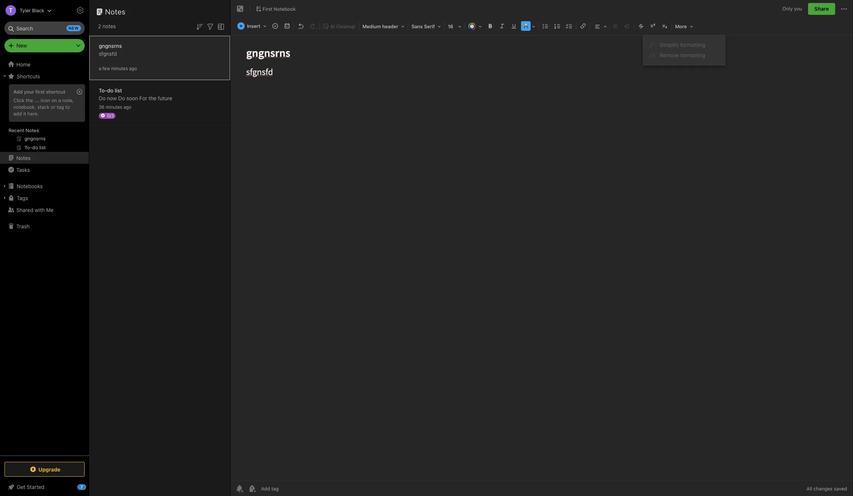 Task type: vqa. For each thing, say whether or not it's contained in the screenshot.
group containing Add your first shortcut
yes



Task type: locate. For each thing, give the bounding box(es) containing it.
home link
[[0, 58, 89, 70]]

0 horizontal spatial do
[[99, 95, 106, 101]]

first notebook
[[263, 6, 296, 12]]

notes
[[105, 7, 126, 16], [26, 127, 39, 133], [16, 155, 31, 161]]

trash
[[16, 223, 30, 229]]

medium
[[363, 23, 381, 29]]

soon
[[126, 95, 138, 101]]

tree containing home
[[0, 58, 89, 455]]

superscript image
[[648, 21, 658, 31]]

bold image
[[485, 21, 496, 31]]

first notebook button
[[253, 4, 298, 14]]

group
[[0, 82, 89, 155]]

group containing add your first shortcut
[[0, 82, 89, 155]]

your
[[24, 89, 34, 95]]

simplify formatting
[[660, 42, 706, 48]]

black
[[32, 7, 44, 13]]

a left few
[[99, 66, 101, 71]]

share button
[[808, 3, 835, 15]]

minutes right few
[[111, 66, 128, 71]]

all
[[807, 486, 812, 492]]

a right on
[[58, 97, 61, 103]]

do down list
[[118, 95, 125, 101]]

1 vertical spatial minutes
[[106, 104, 122, 110]]

View options field
[[215, 22, 225, 31]]

notes up tasks
[[16, 155, 31, 161]]

Note Editor text field
[[231, 36, 853, 481]]

notes up notes
[[105, 7, 126, 16]]

with
[[35, 207, 45, 213]]

the left ...
[[26, 97, 33, 103]]

minutes
[[111, 66, 128, 71], [106, 104, 122, 110]]

remove formatting link
[[643, 50, 725, 61]]

few
[[103, 66, 110, 71]]

settings image
[[76, 6, 85, 15]]

formatting up remove formatting link
[[681, 42, 706, 48]]

1 horizontal spatial the
[[149, 95, 156, 101]]

formatting
[[681, 42, 706, 48], [681, 52, 706, 58]]

new
[[16, 42, 27, 49]]

get
[[17, 484, 25, 490]]

task image
[[270, 21, 280, 31]]

home
[[16, 61, 31, 67]]

stack
[[37, 104, 49, 110]]

now
[[107, 95, 117, 101]]

1 formatting from the top
[[681, 42, 706, 48]]

ago
[[129, 66, 137, 71], [124, 104, 131, 110]]

shortcuts button
[[0, 70, 89, 82]]

Font size field
[[445, 21, 464, 32]]

formatting down simplify formatting link
[[681, 52, 706, 58]]

insert
[[247, 23, 260, 29]]

tasks
[[16, 167, 30, 173]]

1 vertical spatial notes
[[26, 127, 39, 133]]

remove
[[660, 52, 679, 58]]

ago up to-do list do now do soon for the future at the top of page
[[129, 66, 137, 71]]

1 vertical spatial a
[[58, 97, 61, 103]]

a inside icon on a note, notebook, stack or tag to add it here.
[[58, 97, 61, 103]]

bulleted list image
[[540, 21, 551, 31]]

here.
[[27, 111, 39, 117]]

only
[[783, 6, 793, 12]]

strikethrough image
[[636, 21, 646, 31]]

calendar event image
[[282, 21, 292, 31]]

for
[[139, 95, 147, 101]]

new
[[69, 26, 79, 30]]

tags
[[17, 195, 28, 201]]

add
[[13, 111, 22, 117]]

tyler
[[20, 7, 31, 13]]

dropdown list menu
[[643, 40, 725, 61]]

Insert field
[[236, 21, 269, 31]]

expand tags image
[[2, 195, 8, 201]]

the right "for"
[[149, 95, 156, 101]]

to-
[[99, 87, 107, 93]]

Account field
[[0, 3, 52, 18]]

a few minutes ago
[[99, 66, 137, 71]]

1 vertical spatial formatting
[[681, 52, 706, 58]]

1 horizontal spatial a
[[99, 66, 101, 71]]

upgrade button
[[4, 462, 85, 477]]

note window element
[[231, 0, 853, 496]]

2
[[98, 23, 101, 29]]

tree
[[0, 58, 89, 455]]

share
[[815, 6, 829, 12]]

0 vertical spatial formatting
[[681, 42, 706, 48]]

ago down soon
[[124, 104, 131, 110]]

1 do from the left
[[99, 95, 106, 101]]

Highlight field
[[520, 21, 538, 32]]

saved
[[834, 486, 847, 492]]

more
[[675, 23, 687, 29]]

do down to-
[[99, 95, 106, 101]]

the
[[149, 95, 156, 101], [26, 97, 33, 103]]

0 horizontal spatial a
[[58, 97, 61, 103]]

remove formatting
[[660, 52, 706, 58]]

tasks button
[[0, 164, 89, 176]]

a
[[99, 66, 101, 71], [58, 97, 61, 103]]

Search text field
[[10, 22, 79, 35]]

notes right recent
[[26, 127, 39, 133]]

Font color field
[[466, 21, 484, 32]]

minutes down now
[[106, 104, 122, 110]]

medium header
[[363, 23, 398, 29]]

More actions field
[[840, 3, 849, 15]]

do
[[99, 95, 106, 101], [118, 95, 125, 101]]

gngnsrns
[[99, 43, 122, 49]]

new button
[[4, 39, 85, 52]]

Help and Learning task checklist field
[[0, 481, 89, 493]]

list
[[115, 87, 122, 93]]

the inside to-do list do now do soon for the future
[[149, 95, 156, 101]]

me
[[46, 207, 54, 213]]

2 formatting from the top
[[681, 52, 706, 58]]

trash link
[[0, 220, 89, 232]]

to-do list do now do soon for the future
[[99, 87, 172, 101]]

only you
[[783, 6, 802, 12]]

recent
[[9, 127, 24, 133]]

add a reminder image
[[235, 484, 244, 493]]

add tag image
[[248, 484, 257, 493]]

0 horizontal spatial the
[[26, 97, 33, 103]]

changes
[[814, 486, 833, 492]]

gngnsrns sfgnsfd
[[99, 43, 122, 57]]

1 horizontal spatial do
[[118, 95, 125, 101]]

2 do from the left
[[118, 95, 125, 101]]

undo image
[[296, 21, 306, 31]]

add
[[13, 89, 23, 95]]



Task type: describe. For each thing, give the bounding box(es) containing it.
shared with me link
[[0, 204, 89, 216]]

first
[[263, 6, 272, 12]]

sans
[[412, 23, 423, 29]]

36
[[99, 104, 104, 110]]

notes
[[103, 23, 116, 29]]

Alignment field
[[591, 21, 610, 32]]

notebooks link
[[0, 180, 89, 192]]

notebook
[[274, 6, 296, 12]]

formatting for remove formatting
[[681, 52, 706, 58]]

formatting for simplify formatting
[[681, 42, 706, 48]]

More field
[[673, 21, 696, 32]]

0 vertical spatial minutes
[[111, 66, 128, 71]]

sfgnsfd
[[99, 50, 117, 57]]

16
[[448, 23, 453, 29]]

7
[[81, 485, 83, 490]]

Heading level field
[[360, 21, 407, 32]]

notebooks
[[17, 183, 43, 189]]

first
[[35, 89, 45, 95]]

notes inside group
[[26, 127, 39, 133]]

on
[[51, 97, 57, 103]]

sans serif
[[412, 23, 435, 29]]

0 vertical spatial notes
[[105, 7, 126, 16]]

subscript image
[[660, 21, 670, 31]]

upgrade
[[38, 466, 60, 473]]

0 vertical spatial ago
[[129, 66, 137, 71]]

click to collapse image
[[86, 483, 92, 491]]

36 minutes ago
[[99, 104, 131, 110]]

icon
[[41, 97, 50, 103]]

2 vertical spatial notes
[[16, 155, 31, 161]]

notes link
[[0, 152, 89, 164]]

underline image
[[509, 21, 519, 31]]

tyler black
[[20, 7, 44, 13]]

Font family field
[[409, 21, 444, 32]]

to
[[65, 104, 70, 110]]

recent notes
[[9, 127, 39, 133]]

future
[[158, 95, 172, 101]]

shared with me
[[16, 207, 54, 213]]

tag
[[57, 104, 64, 110]]

or
[[51, 104, 55, 110]]

1 vertical spatial ago
[[124, 104, 131, 110]]

0 vertical spatial a
[[99, 66, 101, 71]]

note,
[[62, 97, 74, 103]]

Add tag field
[[260, 486, 316, 492]]

get started
[[17, 484, 44, 490]]

tags button
[[0, 192, 89, 204]]

numbered list image
[[552, 21, 563, 31]]

shortcut
[[46, 89, 65, 95]]

icon on a note, notebook, stack or tag to add it here.
[[13, 97, 74, 117]]

2 notes
[[98, 23, 116, 29]]

Add filters field
[[206, 22, 215, 31]]

expand notebooks image
[[2, 183, 8, 189]]

simplify
[[660, 42, 679, 48]]

more actions image
[[840, 4, 849, 13]]

0/3
[[107, 113, 114, 118]]

insert link image
[[578, 21, 588, 31]]

new search field
[[10, 22, 81, 35]]

...
[[34, 97, 39, 103]]

do
[[107, 87, 113, 93]]

it
[[23, 111, 26, 117]]

serif
[[424, 23, 435, 29]]

Sort options field
[[195, 22, 204, 31]]

you
[[794, 6, 802, 12]]

checklist image
[[564, 21, 575, 31]]

shortcuts
[[17, 73, 40, 79]]

expand note image
[[236, 4, 245, 13]]

add filters image
[[206, 22, 215, 31]]

all changes saved
[[807, 486, 847, 492]]

italic image
[[497, 21, 507, 31]]

shared
[[16, 207, 33, 213]]

header
[[382, 23, 398, 29]]

add your first shortcut
[[13, 89, 65, 95]]

the inside group
[[26, 97, 33, 103]]

click the ...
[[13, 97, 39, 103]]

notebook,
[[13, 104, 36, 110]]

simplify formatting link
[[643, 40, 725, 50]]

started
[[27, 484, 44, 490]]

click
[[13, 97, 24, 103]]



